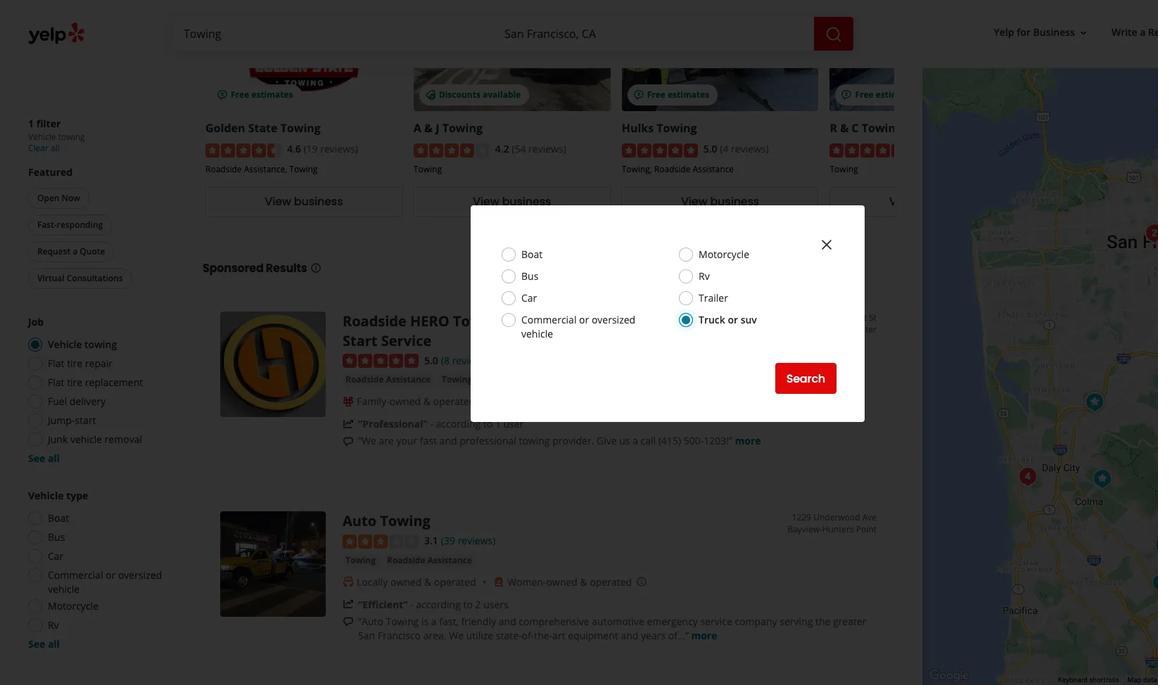 Task type: locate. For each thing, give the bounding box(es) containing it.
filter
[[36, 117, 61, 130]]

tire down vehicle towing
[[67, 357, 82, 370]]

estimates
[[251, 89, 293, 101], [668, 89, 709, 101], [876, 89, 918, 101]]

roadside assistance link down 3.1
[[384, 553, 475, 567]]

free estimates up r & c towing
[[855, 89, 918, 101]]

2 free from the left
[[647, 89, 666, 101]]

16 free estimates v2 image up golden
[[217, 89, 228, 101]]

1 vertical spatial option group
[[24, 489, 174, 652]]

golden state towing image
[[1150, 531, 1158, 559], [1150, 531, 1158, 559]]

0 vertical spatial 1
[[28, 117, 34, 130]]

boat up network
[[521, 248, 543, 261]]

16 trending v2 image down '16 family owned v2' icon
[[343, 419, 354, 430]]

towing down user
[[519, 434, 550, 448]]

roadside assistance button
[[343, 373, 433, 387], [384, 553, 475, 567]]

towing down r
[[830, 163, 858, 175]]

& for women-owned & operated
[[580, 575, 587, 589]]

towing up (8 reviews) link
[[453, 312, 503, 331]]

estimates up hulks towing link
[[668, 89, 709, 101]]

1 horizontal spatial more link
[[735, 434, 761, 448]]

free estimates up state
[[231, 89, 293, 101]]

16 free estimates v2 image up c
[[841, 89, 852, 101]]

0 vertical spatial bus
[[521, 269, 538, 283]]

0 horizontal spatial free estimates link
[[205, 0, 402, 111]]

free estimates link
[[205, 0, 402, 111], [622, 0, 819, 111], [830, 0, 1027, 111]]

1 vertical spatial commercial or oversized vehicle
[[48, 568, 162, 596]]

1 tire from the top
[[67, 357, 82, 370]]

1 free from the left
[[231, 89, 249, 101]]

towing right c
[[862, 121, 902, 136]]

4 view from the left
[[889, 194, 916, 210]]

owned for women-
[[546, 575, 578, 589]]

0 vertical spatial more
[[735, 434, 761, 448]]

view business link for golden state towing
[[205, 186, 402, 217]]

reviews) for golden state towing
[[320, 142, 358, 156]]

16 free estimates v2 image
[[217, 89, 228, 101], [841, 89, 852, 101]]

1 left user
[[495, 418, 501, 431]]

clear
[[28, 142, 48, 154]]

1 vertical spatial commercial
[[48, 568, 103, 582]]

1 horizontal spatial commercial
[[521, 313, 577, 326]]

1 vertical spatial vehicle
[[70, 433, 102, 446]]

1 horizontal spatial free estimates link
[[622, 0, 819, 111]]

flat up fuel
[[48, 376, 64, 389]]

operated up the "professional" - according to 1 user
[[433, 395, 475, 408]]

2 16 trending v2 image from the top
[[343, 599, 354, 610]]

all for job
[[48, 452, 60, 465]]

roadside assistance link up family-
[[343, 373, 433, 387]]

consultations
[[67, 272, 123, 284]]

view business for a & j towing
[[473, 194, 551, 210]]

3 estimates from the left
[[876, 89, 918, 101]]

"efficient"
[[358, 598, 408, 611]]

1 16 speech v2 image from the top
[[343, 436, 354, 448]]

bus down vehicle type
[[48, 531, 65, 544]]

professional
[[460, 434, 516, 448]]

1 horizontal spatial roadside hero towing network and jump start service image
[[1155, 211, 1158, 239]]

reviews) right (4
[[731, 142, 769, 156]]

1 horizontal spatial more
[[735, 434, 761, 448]]

a & j towing
[[414, 121, 483, 136]]

request
[[37, 246, 70, 258]]

(39 reviews) link
[[441, 533, 496, 548]]

vehicle down "filter"
[[28, 131, 56, 143]]

3 view from the left
[[681, 194, 707, 210]]

towing right hulks
[[657, 121, 697, 136]]

0 vertical spatial see all
[[28, 452, 60, 465]]

a & j towing image
[[1080, 388, 1109, 416]]

fly towing image
[[1147, 569, 1158, 597]]

and down the "professional" - according to 1 user
[[439, 434, 457, 448]]

roadside inside roadside hero towing network and jump start service
[[343, 312, 407, 331]]

1 free estimates from the left
[[231, 89, 293, 101]]

1 option group from the top
[[24, 315, 174, 466]]

0 horizontal spatial commercial
[[48, 568, 103, 582]]

3 free estimates link from the left
[[830, 0, 1027, 111]]

free estimates link for r & c towing
[[830, 0, 1027, 111]]

free right 16 free estimates v2 image
[[647, 89, 666, 101]]

1 vertical spatial oversized
[[118, 568, 162, 582]]

vehicle
[[521, 327, 553, 341], [70, 433, 102, 446], [48, 583, 80, 596]]

& left c
[[840, 121, 849, 136]]

operated up automotive
[[590, 575, 632, 589]]

assistance down (4
[[693, 163, 734, 175]]

1 16 trending v2 image from the top
[[343, 419, 354, 430]]

give
[[597, 434, 617, 448]]

sponsored results
[[203, 260, 307, 276]]

3 view business from the left
[[681, 194, 759, 210]]

1 vertical spatial towing link
[[343, 553, 379, 567]]

a right is
[[431, 615, 437, 628]]

reviews) right (8
[[452, 354, 490, 367]]

oversized
[[592, 313, 635, 326], [118, 568, 162, 582]]

0 horizontal spatial to
[[463, 598, 473, 611]]

16 speech v2 image
[[343, 436, 354, 448], [343, 617, 354, 628]]

0 vertical spatial more link
[[735, 434, 761, 448]]

vehicle for vehicle towing
[[48, 338, 82, 351]]

1 view business link from the left
[[205, 186, 402, 217]]

"auto
[[358, 615, 383, 628]]

bus up network
[[521, 269, 538, 283]]

free for golden
[[231, 89, 249, 101]]

5 star rating image
[[622, 143, 698, 157], [830, 143, 906, 157], [343, 354, 419, 368]]

1 left "filter"
[[28, 117, 34, 130]]

to for hero
[[483, 418, 493, 431]]

towing up 4.6
[[280, 121, 321, 136]]

1 vertical spatial tire
[[67, 376, 82, 389]]

1 horizontal spatial 5.0
[[703, 142, 717, 156]]

1 filter vehicle towing clear all
[[28, 117, 85, 154]]

see for rv
[[28, 637, 45, 651]]

assistance up family-owned & operated
[[386, 374, 431, 386]]

towing down (19
[[289, 163, 318, 175]]

1 see all from the top
[[28, 452, 60, 465]]

according up professional on the left of the page
[[436, 418, 481, 431]]

roadside assistance button up family-
[[343, 373, 433, 387]]

operated up ""efficient" - according to 2 users"
[[434, 575, 476, 589]]

service
[[700, 615, 732, 628]]

see for junk vehicle removal
[[28, 452, 45, 465]]

2 16 speech v2 image from the top
[[343, 617, 354, 628]]

free estimates up hulks towing
[[647, 89, 709, 101]]

1 vertical spatial see
[[28, 637, 45, 651]]

point
[[856, 523, 877, 535]]

a left re
[[1140, 26, 1146, 39]]

assistance down the (39
[[427, 554, 472, 566]]

0 vertical spatial option group
[[24, 315, 174, 466]]

0 horizontal spatial boat
[[48, 512, 69, 525]]

commercial or oversized vehicle inside search dialog
[[521, 313, 635, 341]]

- down locally owned & operated
[[410, 598, 413, 611]]

5.0 (4 reviews)
[[703, 142, 769, 156]]

roadside up start at the left
[[343, 312, 407, 331]]

16 trending v2 image down 16 locally owned v2 icon
[[343, 599, 354, 610]]

1 vertical spatial all
[[48, 452, 60, 465]]

towing button up locally
[[343, 553, 379, 567]]

1 horizontal spatial towing link
[[439, 373, 475, 387]]

see all button
[[28, 452, 60, 465], [28, 637, 60, 651]]

search image
[[825, 26, 842, 43]]

0 vertical spatial vehicle
[[521, 327, 553, 341]]

roadside up family-
[[345, 374, 384, 386]]

more link down "service"
[[691, 629, 717, 642]]

and
[[572, 312, 599, 331], [439, 434, 457, 448], [499, 615, 516, 628], [621, 629, 638, 642]]

& for family-owned & operated
[[423, 395, 431, 408]]

or
[[579, 313, 589, 326], [728, 313, 738, 326], [106, 568, 116, 582]]

1 16 free estimates v2 image from the left
[[217, 89, 228, 101]]

area.
[[423, 629, 446, 642]]

1 horizontal spatial car
[[521, 291, 537, 305]]

1 vertical spatial 16 trending v2 image
[[343, 599, 354, 610]]

1 vertical spatial car
[[48, 550, 64, 563]]

to for towing
[[463, 598, 473, 611]]

1 vertical spatial roadside assistance
[[387, 554, 472, 566]]

1 view business from the left
[[265, 194, 343, 210]]

reviews) for hulks towing
[[731, 142, 769, 156]]

1 vertical spatial vehicle
[[48, 338, 82, 351]]

roadside right towing,
[[654, 163, 691, 175]]

2 free estimates from the left
[[647, 89, 709, 101]]

5.0 for 5.0
[[424, 354, 438, 367]]

0 vertical spatial to
[[483, 418, 493, 431]]

roadside hero towing network and jump start service link
[[343, 312, 639, 350]]

write a re
[[1112, 26, 1158, 39]]

civic
[[830, 324, 848, 335]]

4.6 (19 reviews)
[[287, 142, 358, 156]]

0 horizontal spatial estimates
[[251, 89, 293, 101]]

see all for junk vehicle removal
[[28, 452, 60, 465]]

0 horizontal spatial free
[[231, 89, 249, 101]]

free up r & c towing link
[[855, 89, 874, 101]]

1 horizontal spatial bus
[[521, 269, 538, 283]]

0 horizontal spatial motorcycle
[[48, 599, 99, 613]]

towing button down (8 reviews) at the left of page
[[439, 373, 475, 387]]

of-
[[522, 629, 534, 642]]

women-owned & operated
[[507, 575, 632, 589]]

2 view from the left
[[473, 194, 499, 210]]

owned up "efficient"
[[390, 575, 422, 589]]

& left j
[[424, 121, 433, 136]]

and left jump
[[572, 312, 599, 331]]

to up professional on the left of the page
[[483, 418, 493, 431]]

car down vehicle type
[[48, 550, 64, 563]]

see all button for junk vehicle removal
[[28, 452, 60, 465]]

rv inside search dialog
[[699, 269, 710, 283]]

0 horizontal spatial 5.0
[[424, 354, 438, 367]]

0 horizontal spatial 16 free estimates v2 image
[[217, 89, 228, 101]]

junk vehicle removal
[[48, 433, 142, 446]]

5.0
[[703, 142, 717, 156], [424, 354, 438, 367]]

3 business from the left
[[710, 194, 759, 210]]

4.2 star rating image
[[414, 143, 490, 157]]

towing
[[280, 121, 321, 136], [442, 121, 483, 136], [657, 121, 697, 136], [862, 121, 902, 136], [289, 163, 318, 175], [414, 163, 442, 175], [830, 163, 858, 175], [453, 312, 503, 331], [442, 374, 472, 386], [380, 511, 430, 530], [345, 554, 376, 566], [386, 615, 419, 628]]

roadside assistance down 3.1
[[387, 554, 472, 566]]

us
[[619, 434, 630, 448]]

free estimates
[[231, 89, 293, 101], [647, 89, 709, 101], [855, 89, 918, 101]]

1 horizontal spatial 5 star rating image
[[622, 143, 698, 157]]

2 view business link from the left
[[414, 186, 610, 217]]

owned for locally
[[390, 575, 422, 589]]

and up state-
[[499, 615, 516, 628]]

2 vertical spatial vehicle
[[28, 489, 64, 502]]

3.1 link
[[424, 533, 438, 548]]

a & j towing link
[[414, 121, 483, 136]]

1 business from the left
[[294, 194, 343, 210]]

0 vertical spatial 16 trending v2 image
[[343, 419, 354, 430]]

boat down vehicle type
[[48, 512, 69, 525]]

towing up repair
[[84, 338, 117, 351]]

a left quote
[[73, 246, 78, 258]]

0 horizontal spatial more
[[691, 629, 717, 642]]

owned up comprehensive
[[546, 575, 578, 589]]

5.0 left (4
[[703, 142, 717, 156]]

close image
[[818, 236, 835, 253]]

0 vertical spatial towing
[[58, 131, 85, 143]]

1 vertical spatial motorcycle
[[48, 599, 99, 613]]

4.2
[[495, 142, 509, 156]]

1 vertical spatial 16 speech v2 image
[[343, 617, 354, 628]]

4 view business from the left
[[889, 194, 967, 210]]

r
[[830, 121, 837, 136]]

roadside assistance link
[[343, 373, 433, 387], [384, 553, 475, 567]]

& up ""efficient" - according to 2 users"
[[424, 575, 431, 589]]

3 view business link from the left
[[622, 186, 819, 217]]

a & j towing image
[[1080, 388, 1109, 416]]

2 estimates from the left
[[668, 89, 709, 101]]

0 vertical spatial boat
[[521, 248, 543, 261]]

1 free estimates link from the left
[[205, 0, 402, 111]]

service
[[381, 331, 431, 350]]

view for hulks towing
[[681, 194, 707, 210]]

1 vertical spatial according
[[416, 598, 461, 611]]

5.0 link
[[424, 352, 438, 368]]

2 business from the left
[[502, 194, 551, 210]]

tire up fuel delivery
[[67, 376, 82, 389]]

1 horizontal spatial free estimates
[[647, 89, 709, 101]]

0 horizontal spatial or
[[106, 568, 116, 582]]

hulks towing
[[622, 121, 697, 136]]

1 flat from the top
[[48, 357, 64, 370]]

r & c towing
[[830, 121, 902, 136]]

2 free estimates link from the left
[[622, 0, 819, 111]]

users
[[483, 598, 508, 611]]

2 option group from the top
[[24, 489, 174, 652]]

towing link
[[439, 373, 475, 387], [343, 553, 379, 567]]

motorcycle inside option group
[[48, 599, 99, 613]]

estimates up golden state towing
[[251, 89, 293, 101]]

5 star rating image down start at the left
[[343, 354, 419, 368]]

16 locally owned v2 image
[[343, 577, 354, 588]]

more link right 1203!"
[[735, 434, 761, 448]]

1 vertical spatial -
[[410, 598, 413, 611]]

0 vertical spatial -
[[430, 418, 433, 431]]

& up comprehensive
[[580, 575, 587, 589]]

0 vertical spatial see
[[28, 452, 45, 465]]

and inside roadside hero towing network and jump start service
[[572, 312, 599, 331]]

2 horizontal spatial 5 star rating image
[[830, 143, 906, 157]]

flat down vehicle towing
[[48, 357, 64, 370]]

all for vehicle type
[[48, 637, 60, 651]]

1 vertical spatial boat
[[48, 512, 69, 525]]

reviews) right (19
[[320, 142, 358, 156]]

tire
[[67, 357, 82, 370], [67, 376, 82, 389]]

san
[[358, 629, 375, 642]]

1 vertical spatial to
[[463, 598, 473, 611]]

assistance
[[693, 163, 734, 175], [386, 374, 431, 386], [427, 554, 472, 566]]

estimates for towing
[[668, 89, 709, 101]]

4 business from the left
[[918, 194, 967, 210]]

fast
[[420, 434, 437, 448]]

1 horizontal spatial oversized
[[592, 313, 635, 326]]

2 flat from the top
[[48, 376, 64, 389]]

- for towing
[[410, 598, 413, 611]]

0 vertical spatial towing button
[[439, 373, 475, 387]]

network
[[507, 312, 569, 331]]

16 speech v2 image left "we
[[343, 436, 354, 448]]

2 horizontal spatial free
[[855, 89, 874, 101]]

None search field
[[172, 17, 856, 51]]

view business link
[[205, 186, 402, 217], [414, 186, 610, 217], [622, 186, 819, 217], [830, 186, 1027, 217]]

operated for women-owned & operated
[[590, 575, 632, 589]]

open
[[37, 192, 59, 204]]

1 inside 1 filter vehicle towing clear all
[[28, 117, 34, 130]]

vehicle up flat tire repair
[[48, 338, 82, 351]]

more right 1203!"
[[735, 434, 761, 448]]

16 speech v2 image for roadside hero towing network and jump start service
[[343, 436, 354, 448]]

free up golden
[[231, 89, 249, 101]]

0 vertical spatial towing link
[[439, 373, 475, 387]]

1 horizontal spatial 16 free estimates v2 image
[[841, 89, 852, 101]]

1 vertical spatial bus
[[48, 531, 65, 544]]

according
[[436, 418, 481, 431], [416, 598, 461, 611]]

0 vertical spatial commercial
[[521, 313, 577, 326]]

motorcycle inside search dialog
[[699, 248, 749, 261]]

roadside assistance button down 3.1
[[384, 553, 475, 567]]

2 see from the top
[[28, 637, 45, 651]]

vehicle left type
[[28, 489, 64, 502]]

3 free from the left
[[855, 89, 874, 101]]

user
[[503, 418, 524, 431]]

business for hulks towing
[[710, 194, 759, 210]]

1 vertical spatial see all button
[[28, 637, 60, 651]]

according up 'fast,'
[[416, 598, 461, 611]]

for
[[1017, 26, 1031, 39]]

4.6 star rating image
[[205, 143, 281, 157]]

car up network
[[521, 291, 537, 305]]

16 speech v2 image left "auto
[[343, 617, 354, 628]]

business for r & c towing
[[918, 194, 967, 210]]

0 horizontal spatial rv
[[48, 618, 59, 632]]

5 star rating image down r & c towing
[[830, 143, 906, 157]]

vehicle type
[[28, 489, 88, 502]]

1 horizontal spatial rv
[[699, 269, 710, 283]]

roadside hero towing network and jump start service image
[[1155, 211, 1158, 239], [220, 312, 326, 417]]

reviews) right (54
[[528, 142, 566, 156]]

0 vertical spatial vehicle
[[28, 131, 56, 143]]

(8 reviews) link
[[441, 352, 490, 368]]

0 vertical spatial see all button
[[28, 452, 60, 465]]

discounts
[[439, 89, 480, 101]]

2 horizontal spatial free estimates
[[855, 89, 918, 101]]

0 horizontal spatial bus
[[48, 531, 65, 544]]

roadside
[[205, 163, 242, 175], [654, 163, 691, 175], [343, 312, 407, 331], [345, 374, 384, 386], [387, 554, 425, 566]]

to left 2
[[463, 598, 473, 611]]

more down "service"
[[691, 629, 717, 642]]

roadside assistance
[[345, 374, 431, 386], [387, 554, 472, 566]]

0 horizontal spatial car
[[48, 550, 64, 563]]

0 vertical spatial motorcycle
[[699, 248, 749, 261]]

0 horizontal spatial oversized
[[118, 568, 162, 582]]

free estimates link for golden state towing
[[205, 0, 402, 111]]

virtual consultations
[[37, 272, 123, 284]]

0 vertical spatial commercial or oversized vehicle
[[521, 313, 635, 341]]

auto towing
[[343, 511, 430, 530]]

0 vertical spatial oversized
[[592, 313, 635, 326]]

0 vertical spatial tire
[[67, 357, 82, 370]]

0 horizontal spatial towing button
[[343, 553, 379, 567]]

locally owned & operated
[[357, 575, 476, 589]]

commercial or oversized vehicle
[[521, 313, 635, 341], [48, 568, 162, 596]]

repair
[[85, 357, 113, 370]]

a
[[414, 121, 421, 136]]

0 horizontal spatial towing link
[[343, 553, 379, 567]]

see
[[28, 452, 45, 465], [28, 637, 45, 651]]

0 vertical spatial 5.0
[[703, 142, 717, 156]]

a inside the "auto towing is a fast, friendly and comprehensive automotive emergency service company serving the greater san francisco area. we utilize state-of-the-art equipment and years of…"
[[431, 615, 437, 628]]

2 see all button from the top
[[28, 637, 60, 651]]

according for hero
[[436, 418, 481, 431]]

2 vertical spatial all
[[48, 637, 60, 651]]

0 vertical spatial according
[[436, 418, 481, 431]]

oversized inside option group
[[118, 568, 162, 582]]

roadside assistance up family-
[[345, 374, 431, 386]]

4 view business link from the left
[[830, 186, 1027, 217]]

auto towing image
[[220, 511, 326, 617]]

owned up the "professional"
[[390, 395, 421, 408]]

1 vertical spatial towing
[[84, 338, 117, 351]]

towing inside option group
[[84, 338, 117, 351]]

1 see all button from the top
[[28, 452, 60, 465]]

commercial inside search dialog
[[521, 313, 577, 326]]

1 view from the left
[[265, 194, 291, 210]]

2 horizontal spatial estimates
[[876, 89, 918, 101]]

5.0 left (8
[[424, 354, 438, 367]]

0 horizontal spatial commercial or oversized vehicle
[[48, 568, 162, 596]]

2 vertical spatial towing
[[519, 434, 550, 448]]

jump-start
[[48, 414, 96, 427]]

1
[[28, 117, 34, 130], [495, 418, 501, 431]]

2 16 free estimates v2 image from the left
[[841, 89, 852, 101]]

a inside button
[[73, 246, 78, 258]]

family-owned & operated
[[357, 395, 475, 408]]

search
[[786, 370, 825, 387]]

business
[[294, 194, 343, 210], [502, 194, 551, 210], [710, 194, 759, 210], [918, 194, 967, 210]]

16 discount available v2 image
[[425, 89, 436, 101]]

1 vertical spatial flat
[[48, 376, 64, 389]]

business for golden state towing
[[294, 194, 343, 210]]

1 vertical spatial rv
[[48, 618, 59, 632]]

towing up francisco
[[386, 615, 419, 628]]

option group
[[24, 315, 174, 466], [24, 489, 174, 652]]

estimates for state
[[251, 89, 293, 101]]

towing link up locally
[[343, 553, 379, 567]]

2 view business from the left
[[473, 194, 551, 210]]

rv inside option group
[[48, 618, 59, 632]]

info icon image
[[636, 576, 647, 587], [636, 576, 647, 587]]

towing down "filter"
[[58, 131, 85, 143]]

type
[[66, 489, 88, 502]]

1 horizontal spatial towing button
[[439, 373, 475, 387]]

0 horizontal spatial 1
[[28, 117, 34, 130]]

view for a & j towing
[[473, 194, 499, 210]]

1 estimates from the left
[[251, 89, 293, 101]]

-
[[430, 418, 433, 431], [410, 598, 413, 611]]

1 see from the top
[[28, 452, 45, 465]]

0 vertical spatial roadside hero towing network and jump start service image
[[1155, 211, 1158, 239]]

1 horizontal spatial -
[[430, 418, 433, 431]]

2 tire from the top
[[67, 376, 82, 389]]

5 star rating image down hulks towing link
[[622, 143, 698, 157]]

featured group
[[25, 165, 174, 292]]

oversized inside search dialog
[[592, 313, 635, 326]]

16 trending v2 image
[[343, 419, 354, 430], [343, 599, 354, 610]]

company
[[735, 615, 777, 628]]

towing link down (8 reviews) at the left of page
[[439, 373, 475, 387]]

- up fast
[[430, 418, 433, 431]]

2 see all from the top
[[28, 637, 60, 651]]



Task type: vqa. For each thing, say whether or not it's contained in the screenshot.
the topmost elk
no



Task type: describe. For each thing, give the bounding box(es) containing it.
2 vertical spatial vehicle
[[48, 583, 80, 596]]

towing inside the "auto towing is a fast, friendly and comprehensive automotive emergency service company serving the greater san francisco area. we utilize state-of-the-art equipment and years of…"
[[386, 615, 419, 628]]

and down automotive
[[621, 629, 638, 642]]

commercial inside option group
[[48, 568, 103, 582]]

1 horizontal spatial or
[[579, 313, 589, 326]]

free estimates link for hulks towing
[[622, 0, 819, 111]]

auto
[[343, 511, 376, 530]]

is
[[421, 615, 429, 628]]

more link for roadside hero towing network and jump start service
[[735, 434, 761, 448]]

operated for family-owned & operated
[[433, 395, 475, 408]]

fast-responding button
[[28, 215, 112, 236]]

search button
[[775, 363, 837, 394]]

2 horizontal spatial or
[[728, 313, 738, 326]]

we
[[449, 629, 464, 642]]

0 vertical spatial assistance
[[693, 163, 734, 175]]

ave
[[862, 511, 877, 523]]

towing inside roadside hero towing network and jump start service
[[453, 312, 503, 331]]

quote
[[80, 246, 105, 258]]

friendly
[[461, 615, 496, 628]]

map
[[1128, 676, 1141, 684]]

hero
[[410, 312, 449, 331]]

1 vertical spatial assistance
[[386, 374, 431, 386]]

hulks
[[622, 121, 654, 136]]

1 vertical spatial towing button
[[343, 553, 379, 567]]

fast-responding
[[37, 219, 103, 231]]

more link for auto towing
[[691, 629, 717, 642]]

towing down the 4.2 star rating image
[[414, 163, 442, 175]]

towing inside 1 filter vehicle towing clear all
[[58, 131, 85, 143]]

16 free estimates v2 image
[[633, 89, 644, 101]]

1 vertical spatial 1
[[495, 418, 501, 431]]

tire for repair
[[67, 357, 82, 370]]

reviews) right the (39
[[458, 534, 496, 547]]

roadside down 4.6 star rating image
[[205, 163, 242, 175]]

view business link for hulks towing
[[622, 186, 819, 217]]

flat for flat tire replacement
[[48, 376, 64, 389]]

emergency
[[647, 615, 698, 628]]

car inside search dialog
[[521, 291, 537, 305]]

3.1
[[424, 534, 438, 547]]

greater
[[833, 615, 866, 628]]

network collision image
[[1088, 465, 1116, 493]]

google image
[[926, 667, 972, 685]]

4.2 (54 reviews)
[[495, 142, 566, 156]]

free estimates for state
[[231, 89, 293, 101]]

st
[[869, 312, 877, 324]]

roadside up locally owned & operated
[[387, 554, 425, 566]]

1229 underwood ave bayview-hunters point
[[787, 511, 877, 535]]

towing up 3.1 star rating image
[[380, 511, 430, 530]]

towing up locally
[[345, 554, 376, 566]]

or inside option group
[[106, 568, 116, 582]]

16 trending v2 image for auto towing
[[343, 599, 354, 610]]

c
[[852, 121, 859, 136]]

- for hero
[[430, 418, 433, 431]]

auto towing link
[[343, 511, 430, 530]]

vehicle for vehicle type
[[28, 489, 64, 502]]

j
[[436, 121, 439, 136]]

fast,
[[439, 615, 459, 628]]

flat tire repair
[[48, 357, 113, 370]]

golden
[[205, 121, 245, 136]]

3 free estimates from the left
[[855, 89, 918, 101]]

see all button for rv
[[28, 637, 60, 651]]

(19
[[304, 142, 318, 156]]

boat inside search dialog
[[521, 248, 543, 261]]

shortcuts
[[1089, 676, 1119, 684]]

map region
[[779, 28, 1158, 685]]

operated for locally owned & operated
[[434, 575, 476, 589]]

owned for family-
[[390, 395, 421, 408]]

delivery
[[70, 395, 106, 408]]

data
[[1143, 676, 1157, 684]]

free estimates for towing
[[647, 89, 709, 101]]

16 info v2 image
[[310, 262, 321, 274]]

featured
[[28, 165, 73, 179]]

flat for flat tire repair
[[48, 357, 64, 370]]

towing up the 4.2 star rating image
[[442, 121, 483, 136]]

provider.
[[552, 434, 594, 448]]

bayview-
[[787, 523, 822, 535]]

open now button
[[28, 188, 89, 209]]

0 vertical spatial roadside assistance button
[[343, 373, 433, 387]]

view business link for a & j towing
[[414, 186, 610, 217]]

view for r & c towing
[[889, 194, 916, 210]]

keyboard
[[1058, 676, 1088, 684]]

boat inside option group
[[48, 512, 69, 525]]

market
[[839, 312, 867, 324]]

16 family owned v2 image
[[343, 396, 354, 408]]

towing,
[[622, 163, 652, 175]]

option group containing job
[[24, 315, 174, 466]]

option group containing vehicle type
[[24, 489, 174, 652]]

reviews) for a & j towing
[[528, 142, 566, 156]]

are
[[379, 434, 394, 448]]

truck
[[699, 313, 725, 326]]

vehicle inside 1 filter vehicle towing clear all
[[28, 131, 56, 143]]

1 vertical spatial roadside assistance link
[[384, 553, 475, 567]]

1 vertical spatial roadside hero towing network and jump start service image
[[220, 312, 326, 417]]

0 vertical spatial roadside assistance
[[345, 374, 431, 386]]

automotive
[[592, 615, 644, 628]]

suv
[[741, 313, 757, 326]]

16 women owned v2 image
[[493, 577, 505, 588]]

& for locally owned & operated
[[424, 575, 431, 589]]

state-
[[496, 629, 522, 642]]

free for hulks
[[647, 89, 666, 101]]

towing down (8 reviews) at the left of page
[[442, 374, 472, 386]]

virtual
[[37, 272, 64, 284]]

bus inside option group
[[48, 531, 65, 544]]

(8 reviews)
[[441, 354, 490, 367]]

(39
[[441, 534, 455, 547]]

francisco
[[378, 629, 421, 642]]

the-
[[534, 629, 552, 642]]

junk
[[48, 433, 68, 446]]

years
[[641, 629, 666, 642]]

bus inside search dialog
[[521, 269, 538, 283]]

open now
[[37, 192, 80, 204]]

1203!"
[[704, 434, 732, 448]]

re
[[1148, 26, 1158, 39]]

16 speech v2 image for auto towing
[[343, 617, 354, 628]]

16 trending v2 image for roadside hero towing network and jump start service
[[343, 419, 354, 430]]

golden state towing link
[[205, 121, 321, 136]]

5.0 for 5.0 (4 reviews)
[[703, 142, 717, 156]]

16 chevron down v2 image
[[1078, 27, 1089, 38]]

your
[[396, 434, 417, 448]]

yelp
[[994, 26, 1014, 39]]

of…"
[[668, 629, 689, 642]]

2 vertical spatial assistance
[[427, 554, 472, 566]]

vasa's towing image
[[1140, 219, 1158, 247]]

r & c towing link
[[830, 121, 902, 136]]

jump start hero image
[[1014, 463, 1042, 491]]

car inside option group
[[48, 550, 64, 563]]

women-
[[507, 575, 546, 589]]

view business link for r & c towing
[[830, 186, 1027, 217]]

underwood
[[814, 511, 860, 523]]

view for golden state towing
[[265, 194, 291, 210]]

1 vertical spatial roadside assistance button
[[384, 553, 475, 567]]

user actions element
[[983, 20, 1158, 48]]

removal
[[105, 433, 142, 446]]

roadside assistance, towing
[[205, 163, 318, 175]]

all inside 1 filter vehicle towing clear all
[[51, 142, 60, 154]]

"professional"
[[358, 418, 428, 431]]

business
[[1033, 26, 1075, 39]]

yelp for business button
[[988, 20, 1095, 45]]

discounts available
[[439, 89, 521, 101]]

3.1 star rating image
[[343, 534, 419, 548]]

jump-
[[48, 414, 75, 427]]

view business for golden state towing
[[265, 194, 343, 210]]

write a re link
[[1106, 20, 1158, 45]]

comprehensive
[[519, 615, 589, 628]]

replacement
[[85, 376, 143, 389]]

results
[[266, 260, 307, 276]]

(415)
[[658, 434, 681, 448]]

responding
[[57, 219, 103, 231]]

a right us
[[633, 434, 638, 448]]

hulks towing link
[[622, 121, 697, 136]]

commercial or oversized vehicle inside option group
[[48, 568, 162, 596]]

jump
[[603, 312, 639, 331]]

0 vertical spatial roadside assistance link
[[343, 373, 433, 387]]

business for a & j towing
[[502, 194, 551, 210]]

"we are your fast and professional towing provider. give us a call (415) 500-1203!" more
[[358, 434, 761, 448]]

view business for r & c towing
[[889, 194, 967, 210]]

trailer
[[699, 291, 728, 305]]

view business for hulks towing
[[681, 194, 759, 210]]

vehicle inside search dialog
[[521, 327, 553, 341]]

according for towing
[[416, 598, 461, 611]]

tire for replacement
[[67, 376, 82, 389]]

1390 market st civic center
[[817, 312, 877, 335]]

request a quote button
[[28, 241, 114, 262]]

0 horizontal spatial 5 star rating image
[[343, 354, 419, 368]]

flat tire replacement
[[48, 376, 143, 389]]

see all for rv
[[28, 637, 60, 651]]

golden state towing
[[205, 121, 321, 136]]

search dialog
[[0, 0, 1158, 685]]



